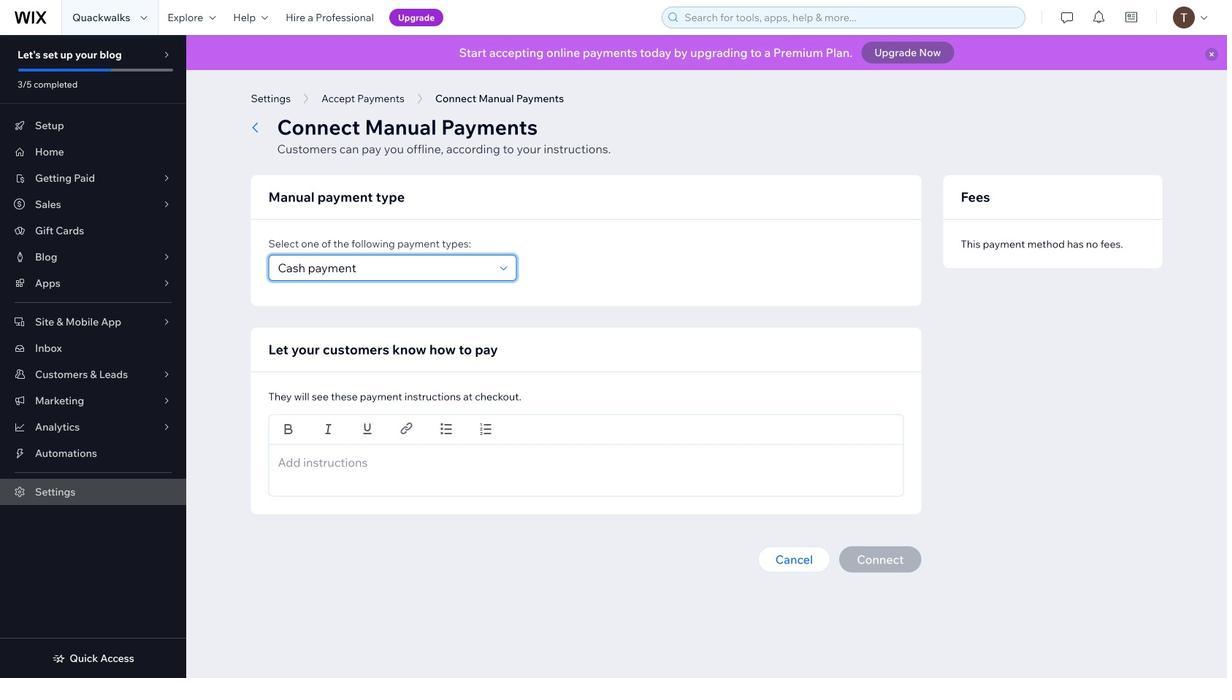 Task type: locate. For each thing, give the bounding box(es) containing it.
Search for tools, apps, help & more... field
[[681, 7, 1021, 28]]

None text field
[[278, 454, 895, 472]]

alert
[[186, 35, 1228, 70]]

None field
[[274, 256, 496, 281]]



Task type: vqa. For each thing, say whether or not it's contained in the screenshot.
sidebar "element"
yes



Task type: describe. For each thing, give the bounding box(es) containing it.
sidebar element
[[0, 35, 186, 679]]



